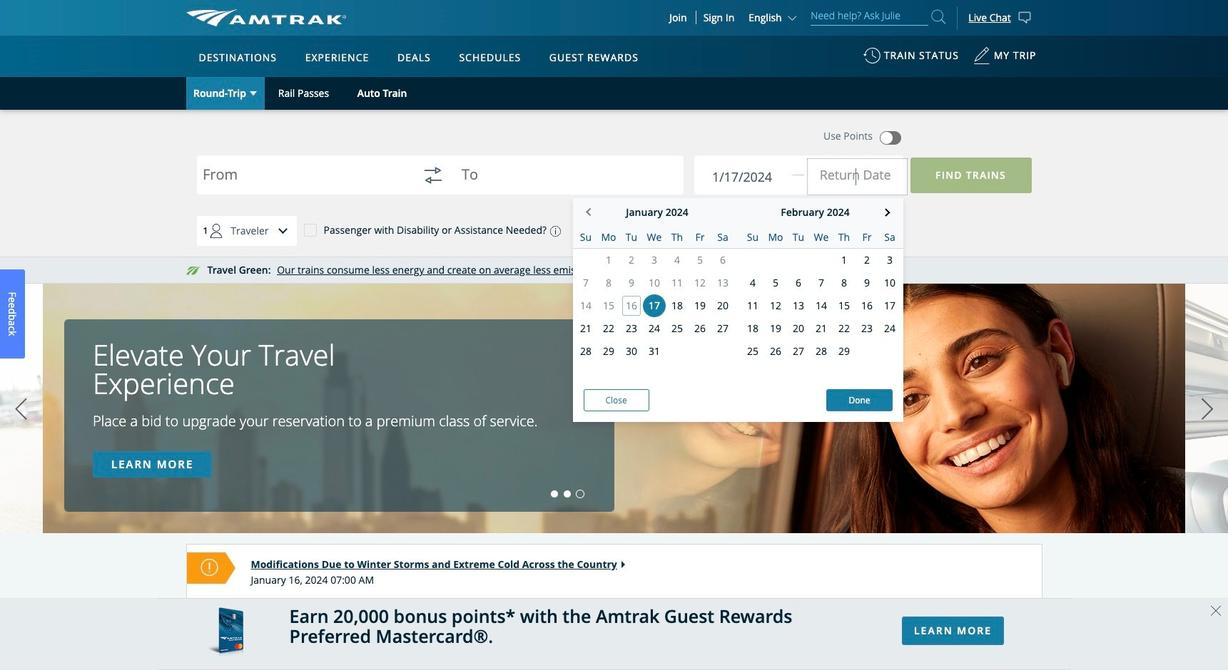 Task type: describe. For each thing, give the bounding box(es) containing it.
amtrak sustains leaf icon image
[[186, 267, 200, 276]]

friday, january 5, 2024 cell
[[689, 249, 711, 272]]

tuesday, january 16, 2024 cell
[[620, 295, 643, 318]]

9 column header from the left
[[764, 227, 787, 248]]

thursday, january 11, 2024 cell
[[666, 272, 689, 295]]

friday, january 12, 2024 cell
[[689, 272, 711, 295]]

14 column header from the left
[[878, 227, 901, 248]]

slide 3 tab
[[577, 491, 584, 498]]

2 grid from the left
[[734, 227, 903, 388]]

amtrak image
[[186, 9, 346, 26]]

thursday, january 4, 2024 cell
[[666, 249, 689, 272]]

wednesday, january 17, 2024 cell
[[643, 295, 666, 318]]

amtrak guest rewards preferred mastercard image
[[207, 608, 243, 661]]

next month image
[[882, 209, 890, 216]]

monday, january 1, 2024 cell
[[597, 249, 620, 272]]

monday, january 8, 2024 cell
[[597, 272, 620, 295]]

wednesday, january 3, 2024 cell
[[643, 249, 666, 272]]

To text field
[[462, 167, 664, 187]]

From text field
[[202, 167, 404, 187]]

slide 1 tab
[[551, 491, 558, 498]]

13 column header from the left
[[856, 227, 878, 248]]

passenger image
[[202, 217, 231, 245]]

tuesday, january 2, 2024 cell
[[620, 249, 643, 272]]

saturday, january 13, 2024 cell
[[711, 272, 734, 295]]

5 column header from the left
[[666, 227, 689, 248]]

sunday, january 7, 2024 cell
[[574, 272, 597, 295]]

choose a slide to display tab list
[[0, 491, 587, 498]]

saturday, january 6, 2024 cell
[[711, 249, 734, 272]]

11 column header from the left
[[810, 227, 833, 248]]



Task type: vqa. For each thing, say whether or not it's contained in the screenshot.
Friday, January 5, 2024 cell
yes



Task type: locate. For each thing, give the bounding box(es) containing it.
application
[[239, 119, 582, 319]]

monday, january 15, 2024 cell
[[597, 295, 620, 318]]

next image
[[1197, 392, 1218, 427]]

row
[[573, 227, 734, 249], [734, 227, 903, 249], [573, 249, 734, 272], [734, 249, 903, 272], [573, 272, 734, 295], [734, 272, 903, 295], [573, 295, 734, 318], [734, 295, 903, 318], [573, 318, 734, 340], [734, 318, 903, 340], [573, 340, 734, 363], [734, 340, 903, 363], [573, 363, 734, 388], [734, 363, 903, 388]]

none field from
[[202, 158, 404, 205]]

1 column header from the left
[[574, 227, 597, 248]]

10 column header from the left
[[787, 227, 810, 248]]

sunday, january 14, 2024 cell
[[574, 295, 597, 318]]

2 column header from the left
[[597, 227, 620, 248]]

7 column header from the left
[[711, 227, 734, 248]]

6 column header from the left
[[689, 227, 711, 248]]

3 column header from the left
[[620, 227, 643, 248]]

grid
[[573, 227, 734, 388], [734, 227, 903, 388]]

Please enter your search item search field
[[811, 7, 929, 26]]

plus icon image
[[702, 224, 715, 237]]

1 grid from the left
[[573, 227, 734, 388]]

banner
[[0, 0, 1228, 330]]

8 column header from the left
[[741, 227, 764, 248]]

previous image
[[10, 392, 32, 427]]

search icon image
[[931, 7, 946, 26]]

tuesday, january 9, 2024 cell
[[620, 272, 643, 295]]

switch departure and arrival stations. image
[[416, 158, 450, 193]]

4 column header from the left
[[643, 227, 666, 248]]

none field to
[[462, 158, 664, 205]]

regions map image
[[239, 119, 582, 319]]

slide 2 tab
[[564, 491, 571, 498]]

column header
[[574, 227, 597, 248], [597, 227, 620, 248], [620, 227, 643, 248], [643, 227, 666, 248], [666, 227, 689, 248], [689, 227, 711, 248], [711, 227, 734, 248], [741, 227, 764, 248], [764, 227, 787, 248], [787, 227, 810, 248], [810, 227, 833, 248], [833, 227, 856, 248], [856, 227, 878, 248], [878, 227, 901, 248]]

None checkbox
[[304, 223, 316, 236]]

wednesday, january 10, 2024 cell
[[643, 272, 666, 295]]

None field
[[202, 158, 404, 205], [462, 158, 664, 205], [709, 159, 807, 195], [808, 159, 907, 195], [709, 159, 807, 195], [808, 159, 907, 195]]

more information about accessible travel requests. image
[[547, 226, 561, 237]]

select caret image
[[250, 92, 257, 95]]

click to add the number travelers and discount types image
[[269, 217, 297, 245]]

12 column header from the left
[[833, 227, 856, 248]]



